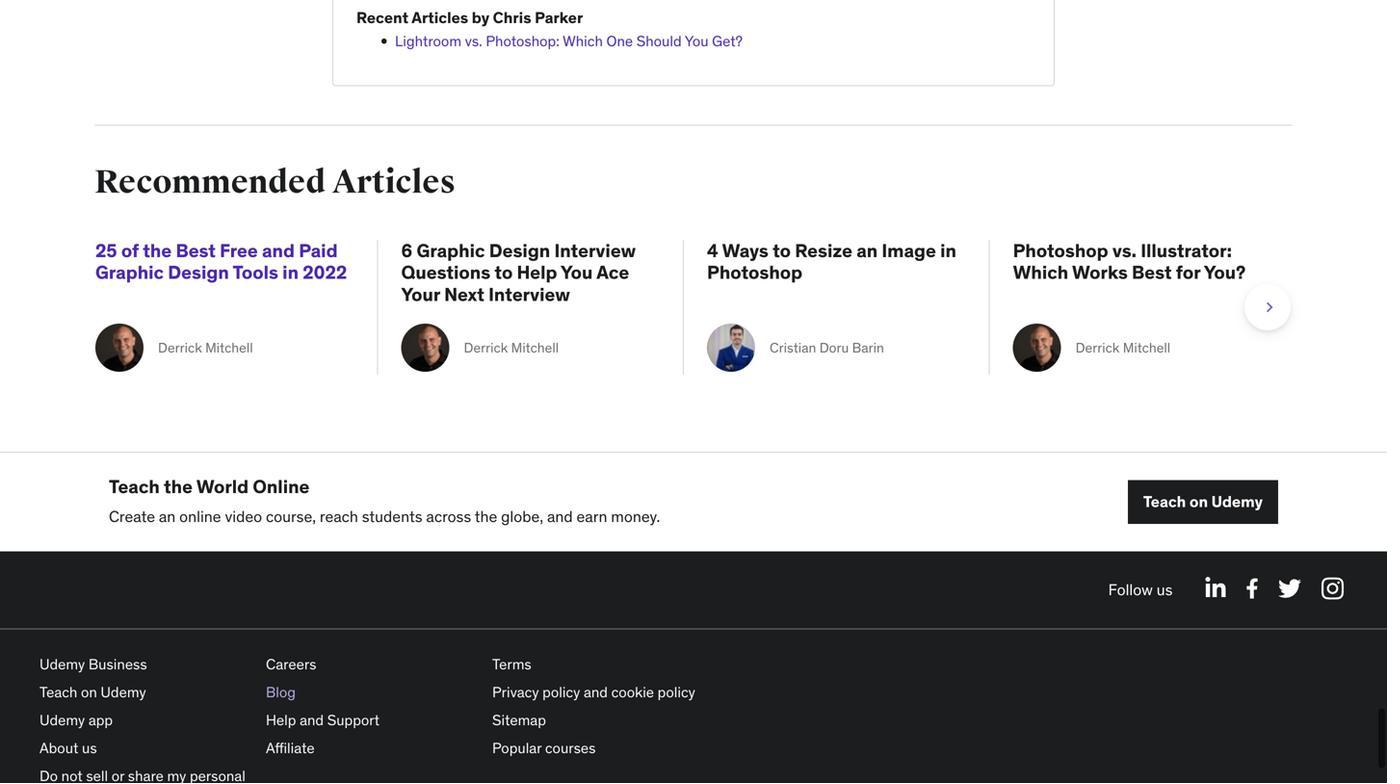 Task type: vqa. For each thing, say whether or not it's contained in the screenshot.
Marketing Strategy link
no



Task type: locate. For each thing, give the bounding box(es) containing it.
2 derrick mitchell from the left
[[464, 339, 559, 356]]

1 vertical spatial us
[[82, 739, 97, 758]]

on
[[1190, 492, 1208, 512], [81, 683, 97, 702]]

udemy
[[1212, 492, 1263, 512], [40, 655, 85, 674], [101, 683, 146, 702], [40, 711, 85, 730]]

0 vertical spatial you
[[685, 32, 709, 50]]

1 vertical spatial articles
[[332, 162, 456, 202]]

derrick for tools
[[158, 339, 202, 356]]

which down parker
[[563, 32, 603, 50]]

about us link
[[40, 739, 97, 758]]

1 vertical spatial the
[[164, 475, 193, 498]]

affiliate link
[[266, 739, 315, 758]]

vs. left 'illustrator:'
[[1113, 239, 1137, 262]]

to
[[773, 239, 791, 262], [495, 261, 513, 284]]

policy right cookie
[[658, 683, 696, 702]]

derrick down 25 of the best free and paid graphic design tools in 2022 link
[[158, 339, 202, 356]]

which left 'works'
[[1013, 261, 1069, 284]]

courses
[[545, 739, 596, 758]]

1 horizontal spatial photoshop
[[1013, 239, 1109, 262]]

video
[[225, 507, 262, 527]]

derrick mitchell
[[158, 339, 253, 356], [464, 339, 559, 356], [1076, 339, 1171, 356]]

teach for on
[[1144, 492, 1186, 512]]

and up the affiliate
[[300, 711, 324, 730]]

an left the image
[[857, 239, 878, 262]]

us inside udemy business teach on udemy udemy app about us
[[82, 739, 97, 758]]

1 horizontal spatial on
[[1190, 492, 1208, 512]]

design left ace
[[489, 239, 550, 262]]

0 vertical spatial an
[[857, 239, 878, 262]]

0 horizontal spatial mitchell
[[205, 339, 253, 356]]

vs.
[[465, 32, 482, 50], [1113, 239, 1137, 262]]

derrick mitchell for tools
[[158, 339, 253, 356]]

popular
[[492, 739, 542, 758]]

1 horizontal spatial vs.
[[1113, 239, 1137, 262]]

illustrator:
[[1141, 239, 1232, 262]]

2 horizontal spatial mitchell
[[1123, 339, 1171, 356]]

earn
[[577, 507, 607, 527]]

0 horizontal spatial best
[[176, 239, 216, 262]]

teach
[[109, 475, 160, 498], [1144, 492, 1186, 512], [40, 683, 77, 702]]

3 mitchell from the left
[[1123, 339, 1171, 356]]

2 horizontal spatial derrick
[[1076, 339, 1120, 356]]

1 horizontal spatial design
[[489, 239, 550, 262]]

design left tools
[[168, 261, 229, 284]]

0 horizontal spatial design
[[168, 261, 229, 284]]

in
[[940, 239, 957, 262], [282, 261, 299, 284]]

recommended
[[94, 162, 326, 202]]

the
[[143, 239, 172, 262], [164, 475, 193, 498], [475, 507, 497, 527]]

1 horizontal spatial best
[[1132, 261, 1172, 284]]

policy right privacy
[[543, 683, 580, 702]]

photoshop vs. illustrator: which works best for you?
[[1013, 239, 1246, 284]]

0 vertical spatial the
[[143, 239, 172, 262]]

the up online
[[164, 475, 193, 498]]

1 horizontal spatial us
[[1157, 580, 1173, 600]]

resize
[[795, 239, 853, 262]]

us down app
[[82, 739, 97, 758]]

you left ace
[[561, 261, 593, 284]]

1 vertical spatial an
[[159, 507, 176, 527]]

terms link
[[492, 655, 532, 674]]

0 horizontal spatial policy
[[543, 683, 580, 702]]

6 graphic design interview questions to help you ace your next interview
[[401, 239, 636, 306]]

1 horizontal spatial policy
[[658, 683, 696, 702]]

1 mitchell from the left
[[205, 339, 253, 356]]

2 horizontal spatial teach
[[1144, 492, 1186, 512]]

online
[[253, 475, 310, 498]]

paid
[[299, 239, 338, 262]]

get?
[[712, 32, 743, 50]]

best inside 25 of the best free and paid graphic design tools in 2022
[[176, 239, 216, 262]]

popular courses link
[[492, 739, 596, 758]]

0 horizontal spatial derrick
[[158, 339, 202, 356]]

1 horizontal spatial in
[[940, 239, 957, 262]]

graphic inside 6 graphic design interview questions to help you ace your next interview
[[417, 239, 485, 262]]

1 horizontal spatial which
[[1013, 261, 1069, 284]]

1 vertical spatial help
[[266, 711, 296, 730]]

which
[[563, 32, 603, 50], [1013, 261, 1069, 284]]

derrick mitchell for your
[[464, 339, 559, 356]]

0 horizontal spatial in
[[282, 261, 299, 284]]

the left globe,
[[475, 507, 497, 527]]

1 horizontal spatial mitchell
[[511, 339, 559, 356]]

teach for the
[[109, 475, 160, 498]]

best left for
[[1132, 261, 1172, 284]]

articles up lightroom
[[412, 8, 468, 27]]

teach up the follow us
[[1144, 492, 1186, 512]]

photoshop
[[1013, 239, 1109, 262], [707, 261, 803, 284]]

an inside the 4 ways to resize an image in photoshop
[[857, 239, 878, 262]]

1 horizontal spatial help
[[517, 261, 557, 284]]

3 derrick from the left
[[1076, 339, 1120, 356]]

teach on udemy link
[[1128, 481, 1279, 524], [40, 683, 146, 702]]

mitchell down photoshop vs. illustrator: which works best for you? link
[[1123, 339, 1171, 356]]

1 vertical spatial on
[[81, 683, 97, 702]]

barin
[[852, 339, 884, 356]]

1 horizontal spatial to
[[773, 239, 791, 262]]

articles up 6
[[332, 162, 456, 202]]

tools
[[233, 261, 278, 284]]

photoshop:
[[486, 32, 560, 50]]

design inside 6 graphic design interview questions to help you ace your next interview
[[489, 239, 550, 262]]

0 horizontal spatial on
[[81, 683, 97, 702]]

vs. inside photoshop vs. illustrator: which works best for you?
[[1113, 239, 1137, 262]]

help left ace
[[517, 261, 557, 284]]

0 horizontal spatial you
[[561, 261, 593, 284]]

the inside 25 of the best free and paid graphic design tools in 2022
[[143, 239, 172, 262]]

0 vertical spatial which
[[563, 32, 603, 50]]

1 horizontal spatial derrick mitchell
[[464, 339, 559, 356]]

interview
[[554, 239, 636, 262], [489, 283, 570, 306]]

derrick down 'works'
[[1076, 339, 1120, 356]]

and
[[262, 239, 295, 262], [547, 507, 573, 527], [584, 683, 608, 702], [300, 711, 324, 730]]

derrick down next
[[464, 339, 508, 356]]

1 horizontal spatial an
[[857, 239, 878, 262]]

and left "earn"
[[547, 507, 573, 527]]

0 horizontal spatial vs.
[[465, 32, 482, 50]]

and inside teach the world online create an online video course, reach students across the globe, and earn money.
[[547, 507, 573, 527]]

0 vertical spatial articles
[[412, 8, 468, 27]]

help down blog link
[[266, 711, 296, 730]]

us
[[1157, 580, 1173, 600], [82, 739, 97, 758]]

world
[[196, 475, 249, 498]]

course,
[[266, 507, 316, 527]]

1 policy from the left
[[543, 683, 580, 702]]

to right next
[[495, 261, 513, 284]]

1 horizontal spatial teach
[[109, 475, 160, 498]]

1 horizontal spatial graphic
[[417, 239, 485, 262]]

blog link
[[266, 683, 296, 702]]

you
[[685, 32, 709, 50], [561, 261, 593, 284]]

articles
[[412, 8, 468, 27], [332, 162, 456, 202]]

1 derrick from the left
[[158, 339, 202, 356]]

you left 'get?'
[[685, 32, 709, 50]]

2 mitchell from the left
[[511, 339, 559, 356]]

to inside the 4 ways to resize an image in photoshop
[[773, 239, 791, 262]]

0 horizontal spatial an
[[159, 507, 176, 527]]

0 horizontal spatial teach on udemy link
[[40, 683, 146, 702]]

mitchell down 6 graphic design interview questions to help you ace your next interview link
[[511, 339, 559, 356]]

derrick mitchell down 25 of the best free and paid graphic design tools in 2022 link
[[158, 339, 253, 356]]

doru
[[820, 339, 849, 356]]

vs. inside the recent articles by chris parker lightroom vs. photoshop: which one should you get?
[[465, 32, 482, 50]]

articles for recommended
[[332, 162, 456, 202]]

2 vertical spatial the
[[475, 507, 497, 527]]

0 horizontal spatial derrick mitchell
[[158, 339, 253, 356]]

2 horizontal spatial derrick mitchell
[[1076, 339, 1171, 356]]

1 derrick mitchell from the left
[[158, 339, 253, 356]]

best left free
[[176, 239, 216, 262]]

teach inside teach the world online create an online video course, reach students across the globe, and earn money.
[[109, 475, 160, 498]]

photoshop inside photoshop vs. illustrator: which works best for you?
[[1013, 239, 1109, 262]]

2 derrick from the left
[[464, 339, 508, 356]]

25 of the best free and paid graphic design tools in 2022 link
[[95, 239, 354, 305]]

which inside photoshop vs. illustrator: which works best for you?
[[1013, 261, 1069, 284]]

globe,
[[501, 507, 544, 527]]

derrick mitchell down photoshop vs. illustrator: which works best for you? link
[[1076, 339, 1171, 356]]

derrick
[[158, 339, 202, 356], [464, 339, 508, 356], [1076, 339, 1120, 356]]

0 horizontal spatial us
[[82, 739, 97, 758]]

an
[[857, 239, 878, 262], [159, 507, 176, 527]]

0 vertical spatial vs.
[[465, 32, 482, 50]]

1 horizontal spatial you
[[685, 32, 709, 50]]

in left 2022
[[282, 261, 299, 284]]

by
[[472, 8, 490, 27]]

and left cookie
[[584, 683, 608, 702]]

and right free
[[262, 239, 295, 262]]

1 vertical spatial you
[[561, 261, 593, 284]]

in inside the 4 ways to resize an image in photoshop
[[940, 239, 957, 262]]

should
[[637, 32, 682, 50]]

articles inside the recent articles by chris parker lightroom vs. photoshop: which one should you get?
[[412, 8, 468, 27]]

help inside careers blog help and support affiliate
[[266, 711, 296, 730]]

1 horizontal spatial derrick
[[464, 339, 508, 356]]

teach the world online create an online video course, reach students across the globe, and earn money.
[[109, 475, 660, 527]]

1 vertical spatial which
[[1013, 261, 1069, 284]]

the right of at the top of the page
[[143, 239, 172, 262]]

0 horizontal spatial to
[[495, 261, 513, 284]]

vs. down by
[[465, 32, 482, 50]]

derrick for your
[[464, 339, 508, 356]]

chris
[[493, 8, 531, 27]]

teach on udemy
[[1144, 492, 1263, 512]]

us right the follow
[[1157, 580, 1173, 600]]

policy
[[543, 683, 580, 702], [658, 683, 696, 702]]

0 horizontal spatial help
[[266, 711, 296, 730]]

0 horizontal spatial which
[[563, 32, 603, 50]]

0 vertical spatial on
[[1190, 492, 1208, 512]]

best
[[176, 239, 216, 262], [1132, 261, 1172, 284]]

0 vertical spatial help
[[517, 261, 557, 284]]

derrick mitchell down next
[[464, 339, 559, 356]]

help
[[517, 261, 557, 284], [266, 711, 296, 730]]

1 vertical spatial vs.
[[1113, 239, 1137, 262]]

an left online
[[159, 507, 176, 527]]

0 horizontal spatial graphic
[[95, 261, 164, 284]]

in right the image
[[940, 239, 957, 262]]

graphic
[[417, 239, 485, 262], [95, 261, 164, 284]]

udemy business link
[[40, 655, 147, 674]]

mitchell down 25 of the best free and paid graphic design tools in 2022 link
[[205, 339, 253, 356]]

1 horizontal spatial teach on udemy link
[[1128, 481, 1279, 524]]

ways
[[722, 239, 769, 262]]

mitchell
[[205, 339, 253, 356], [511, 339, 559, 356], [1123, 339, 1171, 356]]

0 horizontal spatial teach
[[40, 683, 77, 702]]

to right ways
[[773, 239, 791, 262]]

design
[[489, 239, 550, 262], [168, 261, 229, 284]]

teach up 'udemy app' link
[[40, 683, 77, 702]]

0 horizontal spatial photoshop
[[707, 261, 803, 284]]

teach up create
[[109, 475, 160, 498]]



Task type: describe. For each thing, give the bounding box(es) containing it.
2022
[[303, 261, 347, 284]]

terms
[[492, 655, 532, 674]]

online
[[179, 507, 221, 527]]

one
[[607, 32, 633, 50]]

cristian doru barin
[[770, 339, 884, 356]]

support
[[327, 711, 380, 730]]

image
[[882, 239, 936, 262]]

recent
[[357, 8, 409, 27]]

lightroom vs. photoshop: which one should you get? link
[[395, 32, 743, 50]]

0 vertical spatial us
[[1157, 580, 1173, 600]]

recent articles by chris parker lightroom vs. photoshop: which one should you get?
[[357, 8, 743, 50]]

3 derrick mitchell from the left
[[1076, 339, 1171, 356]]

and inside careers blog help and support affiliate
[[300, 711, 324, 730]]

careers blog help and support affiliate
[[266, 655, 380, 758]]

and inside 'terms privacy policy and cookie policy sitemap popular courses'
[[584, 683, 608, 702]]

create
[[109, 507, 155, 527]]

you inside the recent articles by chris parker lightroom vs. photoshop: which one should you get?
[[685, 32, 709, 50]]

blog
[[266, 683, 296, 702]]

udemy business teach on udemy udemy app about us
[[40, 655, 147, 758]]

which inside the recent articles by chris parker lightroom vs. photoshop: which one should you get?
[[563, 32, 603, 50]]

0 vertical spatial interview
[[554, 239, 636, 262]]

follow us
[[1109, 580, 1173, 600]]

mitchell for next
[[511, 339, 559, 356]]

4 ways to resize an image in photoshop
[[707, 239, 957, 284]]

6 graphic design interview questions to help you ace your next interview link
[[401, 239, 660, 306]]

mitchell for in
[[205, 339, 253, 356]]

4 ways to resize an image in photoshop link
[[707, 239, 966, 305]]

careers
[[266, 655, 316, 674]]

ace
[[597, 261, 629, 284]]

design inside 25 of the best free and paid graphic design tools in 2022
[[168, 261, 229, 284]]

1 vertical spatial teach on udemy link
[[40, 683, 146, 702]]

reach
[[320, 507, 358, 527]]

udemy app link
[[40, 711, 113, 730]]

recommended articles
[[94, 162, 456, 202]]

for
[[1176, 261, 1201, 284]]

terms privacy policy and cookie policy sitemap popular courses
[[492, 655, 696, 758]]

cristian
[[770, 339, 816, 356]]

1 vertical spatial interview
[[489, 283, 570, 306]]

free
[[220, 239, 258, 262]]

25
[[95, 239, 117, 262]]

sitemap link
[[492, 711, 546, 730]]

money.
[[611, 507, 660, 527]]

you inside 6 graphic design interview questions to help you ace your next interview
[[561, 261, 593, 284]]

privacy
[[492, 683, 539, 702]]

follow
[[1109, 580, 1153, 600]]

students
[[362, 507, 423, 527]]

business
[[88, 655, 147, 674]]

25 of the best free and paid graphic design tools in 2022
[[95, 239, 347, 284]]

teach inside udemy business teach on udemy udemy app about us
[[40, 683, 77, 702]]

of
[[121, 239, 139, 262]]

affiliate
[[266, 739, 315, 758]]

photoshop vs. illustrator: which works best for you? link
[[1013, 239, 1273, 305]]

in inside 25 of the best free and paid graphic design tools in 2022
[[282, 261, 299, 284]]

on inside udemy business teach on udemy udemy app about us
[[81, 683, 97, 702]]

6
[[401, 239, 413, 262]]

graphic inside 25 of the best free and paid graphic design tools in 2022
[[95, 261, 164, 284]]

next
[[444, 283, 485, 306]]

to inside 6 graphic design interview questions to help you ace your next interview
[[495, 261, 513, 284]]

help and support link
[[266, 711, 380, 730]]

questions
[[401, 261, 491, 284]]

0 vertical spatial teach on udemy link
[[1128, 481, 1279, 524]]

app
[[88, 711, 113, 730]]

careers link
[[266, 655, 316, 674]]

4
[[707, 239, 719, 262]]

parker
[[535, 8, 583, 27]]

privacy policy and cookie policy link
[[492, 683, 696, 702]]

across
[[426, 507, 471, 527]]

an inside teach the world online create an online video course, reach students across the globe, and earn money.
[[159, 507, 176, 527]]

best inside photoshop vs. illustrator: which works best for you?
[[1132, 261, 1172, 284]]

help inside 6 graphic design interview questions to help you ace your next interview
[[517, 261, 557, 284]]

and inside 25 of the best free and paid graphic design tools in 2022
[[262, 239, 295, 262]]

photoshop inside the 4 ways to resize an image in photoshop
[[707, 261, 803, 284]]

sitemap
[[492, 711, 546, 730]]

you?
[[1204, 261, 1246, 284]]

works
[[1072, 261, 1128, 284]]

cookie
[[611, 683, 654, 702]]

articles for recent
[[412, 8, 468, 27]]

lightroom
[[395, 32, 462, 50]]

your
[[401, 283, 440, 306]]

about
[[40, 739, 78, 758]]

2 policy from the left
[[658, 683, 696, 702]]



